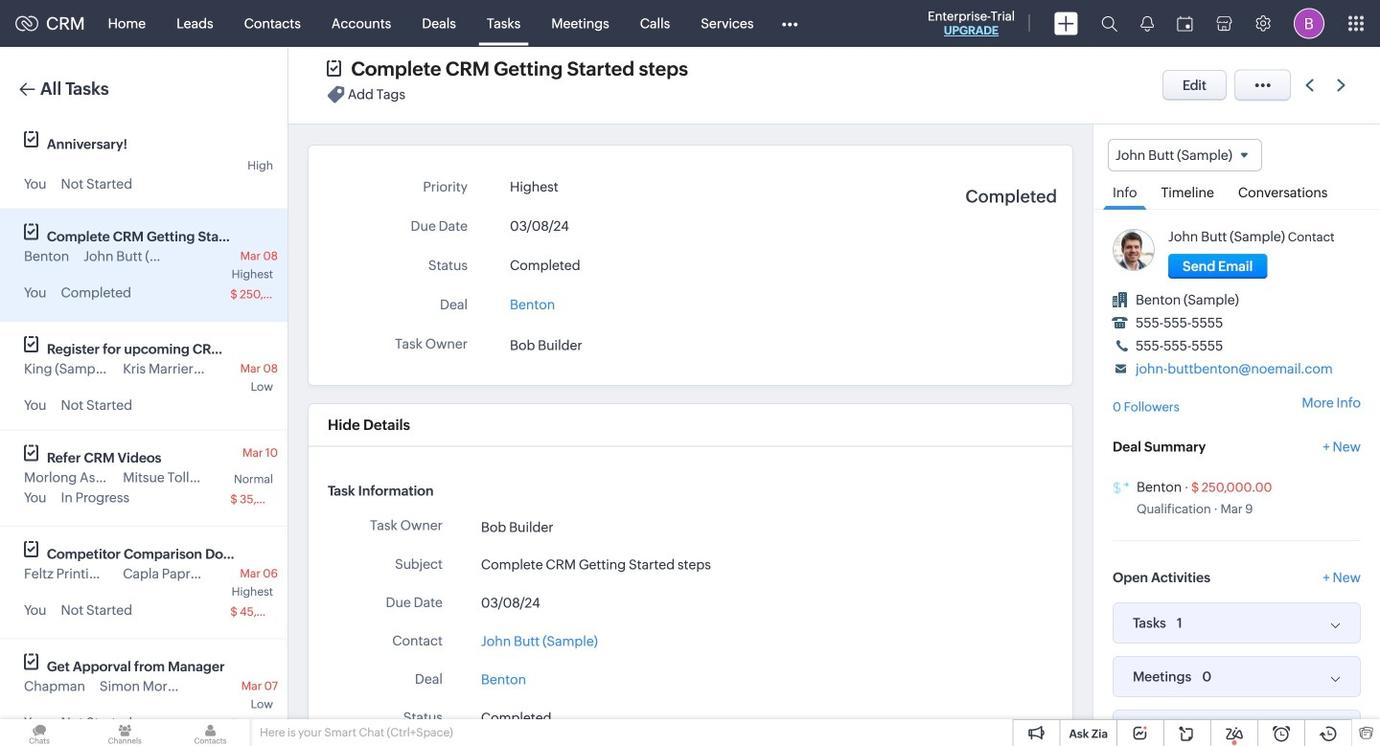 Task type: vqa. For each thing, say whether or not it's contained in the screenshot.
venere@noemail.org
no



Task type: locate. For each thing, give the bounding box(es) containing it.
chats image
[[0, 720, 79, 747]]

None field
[[1108, 139, 1263, 172]]

create menu element
[[1043, 0, 1090, 47]]

calendar image
[[1177, 16, 1194, 31]]

None button
[[1169, 254, 1268, 279]]

profile element
[[1283, 0, 1337, 47]]

signals element
[[1130, 0, 1166, 47]]

create menu image
[[1055, 12, 1079, 35]]

search element
[[1090, 0, 1130, 47]]

profile image
[[1294, 8, 1325, 39]]

channels image
[[86, 720, 164, 747]]

contacts image
[[171, 720, 250, 747]]



Task type: describe. For each thing, give the bounding box(es) containing it.
Other Modules field
[[769, 8, 811, 39]]

logo image
[[15, 16, 38, 31]]

search image
[[1102, 15, 1118, 32]]

previous record image
[[1306, 79, 1315, 92]]

next record image
[[1338, 79, 1350, 92]]

signals image
[[1141, 15, 1154, 32]]



